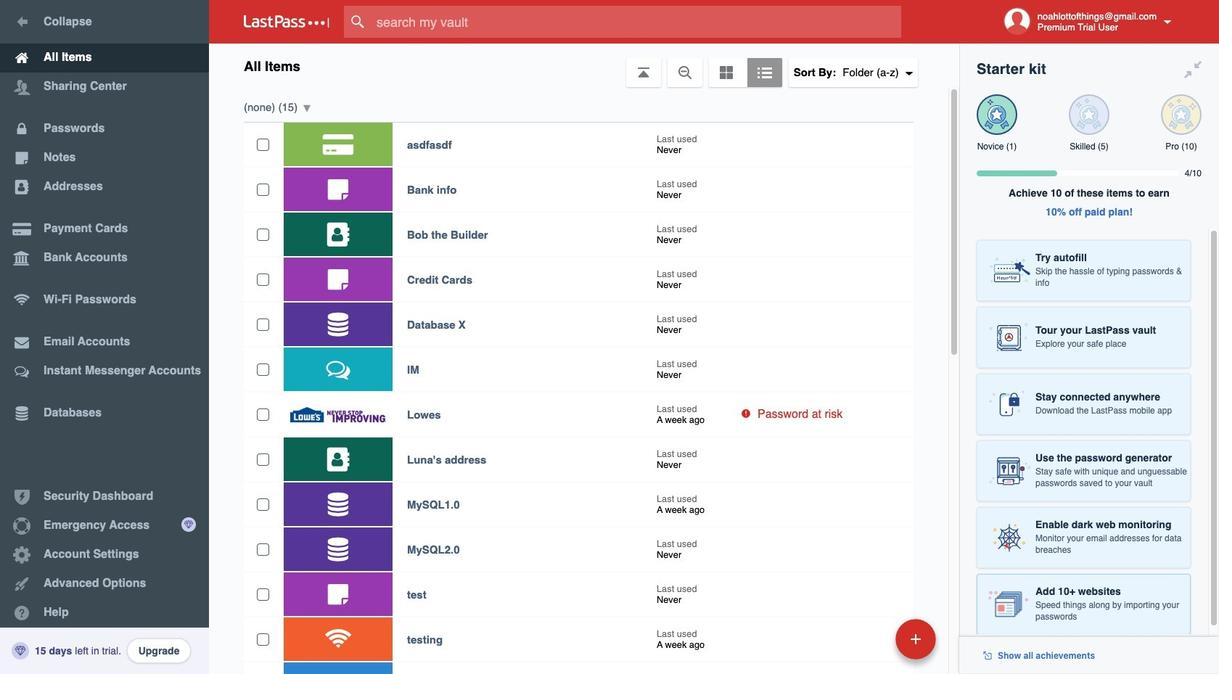 Task type: locate. For each thing, give the bounding box(es) containing it.
lastpass image
[[244, 15, 330, 28]]

vault options navigation
[[209, 44, 960, 87]]



Task type: describe. For each thing, give the bounding box(es) containing it.
new item navigation
[[796, 615, 945, 674]]

search my vault text field
[[344, 6, 924, 38]]

main navigation navigation
[[0, 0, 209, 674]]

Search search field
[[344, 6, 924, 38]]

new item element
[[796, 618, 941, 660]]



Task type: vqa. For each thing, say whether or not it's contained in the screenshot.
"Text Box"
no



